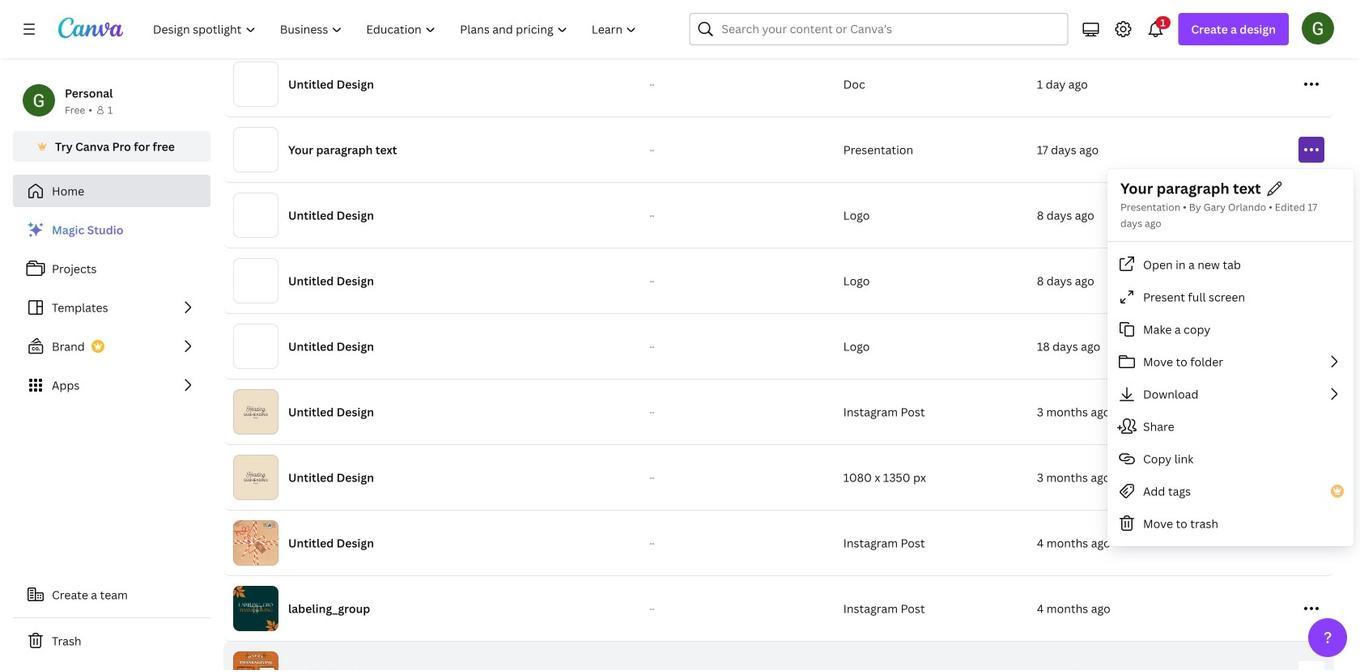 Task type: describe. For each thing, give the bounding box(es) containing it.
top level navigation element
[[142, 13, 650, 45]]



Task type: locate. For each thing, give the bounding box(es) containing it.
None search field
[[689, 13, 1068, 45]]

list
[[13, 214, 210, 402]]

Search search field
[[722, 14, 1036, 45]]

gary orlando image
[[1302, 12, 1334, 44]]



Task type: vqa. For each thing, say whether or not it's contained in the screenshot.
Top level navigation element on the top
yes



